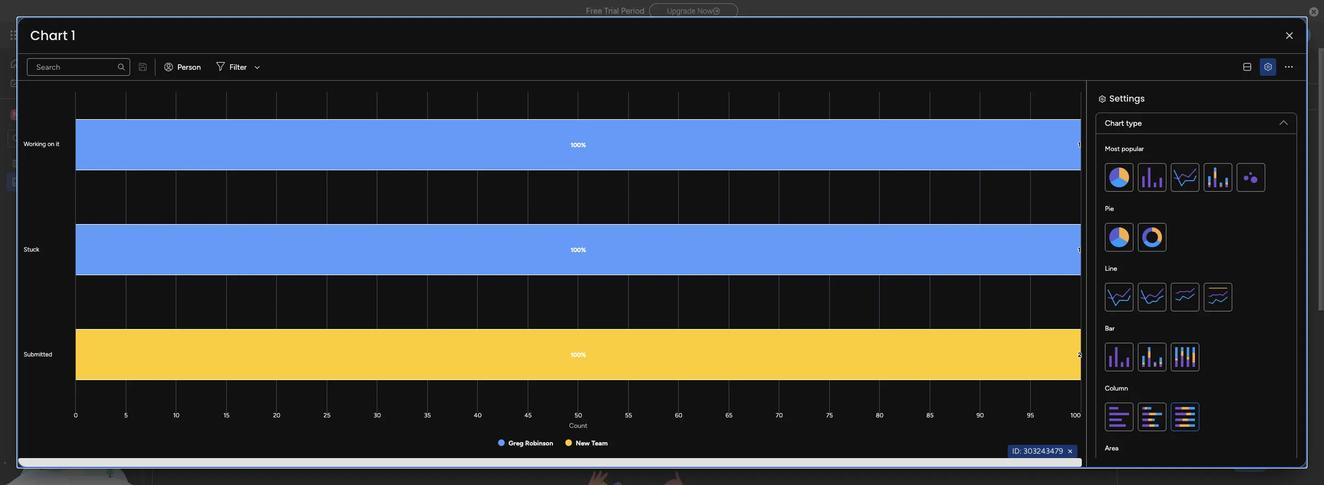 Task type: describe. For each thing, give the bounding box(es) containing it.
filter dashboard by text search field for search icon in the the new dashboard banner
[[332, 88, 436, 105]]

widget
[[195, 92, 219, 101]]

settings
[[1110, 92, 1145, 105]]

filter by anything image
[[517, 93, 535, 101]]

home button
[[7, 55, 118, 73]]

popular
[[1122, 145, 1144, 153]]

list box containing start from scratch
[[0, 152, 140, 340]]

dapulse dropdown down arrow image
[[1280, 114, 1288, 127]]

free
[[586, 6, 602, 16]]

v2 settings line image
[[1265, 63, 1272, 71]]

id: for id: 303243479
[[1013, 447, 1022, 456]]

my work
[[24, 78, 53, 87]]

person button
[[160, 58, 208, 76]]

filter dashboard by text search field for search icon to the top
[[27, 58, 130, 76]]

period
[[621, 6, 645, 16]]

3
[[248, 92, 252, 101]]

select product image
[[10, 30, 21, 41]]

on
[[47, 141, 54, 148]]

start from scratch
[[26, 159, 89, 168]]

workspace selection element
[[10, 108, 92, 121]]

monday button
[[29, 21, 175, 49]]

stuck
[[24, 246, 39, 253]]

column
[[1105, 385, 1128, 392]]

upgrade
[[667, 7, 696, 15]]

new workspace
[[25, 109, 91, 119]]

chart for chart 1
[[30, 26, 68, 45]]

boards
[[293, 92, 316, 101]]

it
[[56, 141, 60, 148]]

Chart 1 field
[[27, 26, 78, 45]]

scratch
[[63, 159, 89, 168]]

share
[[1255, 60, 1275, 70]]

my work button
[[7, 74, 118, 91]]

start
[[26, 159, 43, 168]]

greg robinson image
[[1294, 26, 1311, 44]]

dapulse close image
[[1310, 7, 1319, 18]]

workspace
[[46, 109, 91, 119]]

now
[[698, 7, 713, 15]]

workspace image
[[10, 109, 21, 121]]

gallery layout group
[[1036, 381, 1078, 399]]

free trial period
[[586, 6, 645, 16]]

1 image
[[1164, 23, 1174, 35]]

new dashboard inside banner
[[165, 53, 303, 78]]

id: for id: 303243735
[[947, 201, 956, 210]]

working on it
[[24, 141, 60, 148]]

help
[[1241, 457, 1260, 468]]

home
[[25, 59, 46, 68]]

new dashboard banner
[[146, 48, 1319, 110]]

monday
[[49, 29, 87, 41]]

public board image
[[12, 158, 22, 168]]

pie
[[1105, 205, 1114, 213]]

lottie animation element
[[0, 374, 140, 485]]

new for public dashboard image
[[26, 177, 42, 187]]

search image inside the new dashboard banner
[[422, 92, 431, 101]]



Task type: vqa. For each thing, say whether or not it's contained in the screenshot.
the bottommost packages
no



Task type: locate. For each thing, give the bounding box(es) containing it.
1 horizontal spatial new dashboard
[[165, 53, 303, 78]]

1
[[71, 26, 76, 45]]

0 horizontal spatial filter dashboard by text search field
[[27, 58, 130, 76]]

1 horizontal spatial chart
[[1105, 119, 1125, 128]]

dashboard down start from scratch
[[44, 177, 81, 187]]

1 vertical spatial new dashboard
[[26, 177, 81, 187]]

0 horizontal spatial chart
[[30, 26, 68, 45]]

upgrade now link
[[649, 3, 738, 19]]

1 horizontal spatial search image
[[422, 92, 431, 101]]

n
[[13, 110, 19, 119]]

1,500
[[854, 160, 903, 183]]

add widget
[[179, 92, 219, 101]]

None search field
[[27, 58, 130, 76], [332, 88, 436, 105], [27, 58, 130, 76], [332, 88, 436, 105]]

1 horizontal spatial id:
[[1013, 447, 1022, 456]]

2 vertical spatial new
[[26, 177, 42, 187]]

1 vertical spatial search image
[[422, 92, 431, 101]]

0 vertical spatial filter dashboard by text search field
[[27, 58, 130, 76]]

area
[[1105, 444, 1119, 452]]

new for the workspace icon
[[25, 109, 44, 119]]

1 vertical spatial chart
[[1105, 119, 1125, 128]]

dashboard inside the new dashboard banner
[[207, 53, 303, 78]]

0 horizontal spatial dashboard
[[44, 177, 81, 187]]

1 vertical spatial new
[[25, 109, 44, 119]]

0 horizontal spatial new dashboard
[[26, 177, 81, 187]]

chart for chart type
[[1105, 119, 1125, 128]]

share button
[[1235, 57, 1280, 74]]

new dashboard up 3
[[165, 53, 303, 78]]

type
[[1127, 119, 1142, 128]]

arrow down image
[[251, 60, 264, 74]]

connected
[[254, 92, 291, 101]]

most popular
[[1105, 145, 1144, 153]]

remove image
[[1066, 447, 1075, 456]]

list box
[[0, 152, 140, 340]]

New Dashboard field
[[163, 53, 306, 78]]

1 horizontal spatial dashboard
[[207, 53, 303, 78]]

0 vertical spatial new dashboard
[[165, 53, 303, 78]]

filter by person image
[[465, 91, 483, 102]]

lottie animation image
[[0, 374, 140, 485]]

most
[[1105, 145, 1120, 153]]

3 connected boards button
[[227, 88, 321, 105]]

new right "n"
[[25, 109, 44, 119]]

303243735
[[958, 201, 997, 210]]

my
[[24, 78, 35, 87]]

id: 303243479 element
[[1008, 445, 1078, 458]]

bar
[[1105, 325, 1115, 332]]

0 vertical spatial id:
[[947, 201, 956, 210]]

new dashboard
[[165, 53, 303, 78], [26, 177, 81, 187]]

id: 303243735
[[947, 201, 997, 210]]

trial
[[604, 6, 619, 16]]

add
[[179, 92, 193, 101]]

more dots image
[[1286, 63, 1293, 71]]

3 connected boards
[[248, 92, 316, 101]]

dashboard up 3
[[207, 53, 303, 78]]

None search field
[[168, 381, 270, 399]]

new right public dashboard image
[[26, 177, 42, 187]]

0 horizontal spatial search image
[[117, 63, 126, 71]]

Filter dashboard by text search field
[[27, 58, 130, 76], [332, 88, 436, 105]]

1 vertical spatial filter dashboard by text search field
[[332, 88, 436, 105]]

help button
[[1231, 454, 1270, 472]]

0 vertical spatial dashboard
[[207, 53, 303, 78]]

Search in workspace field
[[23, 132, 92, 144]]

303243479
[[1024, 447, 1064, 456]]

submitted
[[24, 351, 52, 358]]

v2 split view image
[[1244, 63, 1252, 71]]

chart left 1 on the top left of the page
[[30, 26, 68, 45]]

person
[[177, 62, 201, 72]]

new inside banner
[[165, 53, 203, 78]]

filter dashboard by text search field inside the new dashboard banner
[[332, 88, 436, 105]]

new
[[165, 53, 203, 78], [25, 109, 44, 119], [26, 177, 42, 187]]

1 vertical spatial dashboard
[[44, 177, 81, 187]]

id: left 303243735
[[947, 201, 956, 210]]

id:
[[947, 201, 956, 210], [1013, 447, 1022, 456]]

0 horizontal spatial id:
[[947, 201, 956, 210]]

filter button
[[212, 58, 264, 76]]

0 vertical spatial new
[[165, 53, 203, 78]]

dapulse x slim image
[[1287, 32, 1293, 40]]

work
[[37, 78, 53, 87]]

0 vertical spatial chart
[[30, 26, 68, 45]]

search image
[[117, 63, 126, 71], [422, 92, 431, 101]]

public dashboard image
[[12, 177, 22, 187]]

upgrade now
[[667, 7, 713, 15]]

new dashboard down from
[[26, 177, 81, 187]]

line
[[1105, 265, 1118, 273]]

1 horizontal spatial filter dashboard by text search field
[[332, 88, 436, 105]]

id: left 303243479
[[1013, 447, 1022, 456]]

0 vertical spatial search image
[[117, 63, 126, 71]]

chart type
[[1105, 119, 1142, 128]]

chart left type
[[1105, 119, 1125, 128]]

from
[[45, 159, 61, 168]]

dashboard
[[207, 53, 303, 78], [44, 177, 81, 187]]

id: 303243479
[[1013, 447, 1064, 456]]

add widget button
[[159, 88, 223, 105]]

chart 1
[[30, 26, 76, 45]]

search image down monday button
[[117, 63, 126, 71]]

1 vertical spatial id:
[[1013, 447, 1022, 456]]

option
[[0, 153, 140, 155]]

filter
[[230, 62, 247, 72]]

working
[[24, 141, 46, 148]]

dapulse rightstroke image
[[713, 7, 720, 15]]

new up add
[[165, 53, 203, 78]]

search image left filter by person image
[[422, 92, 431, 101]]

new inside workspace selection element
[[25, 109, 44, 119]]

chart
[[30, 26, 68, 45], [1105, 119, 1125, 128]]



